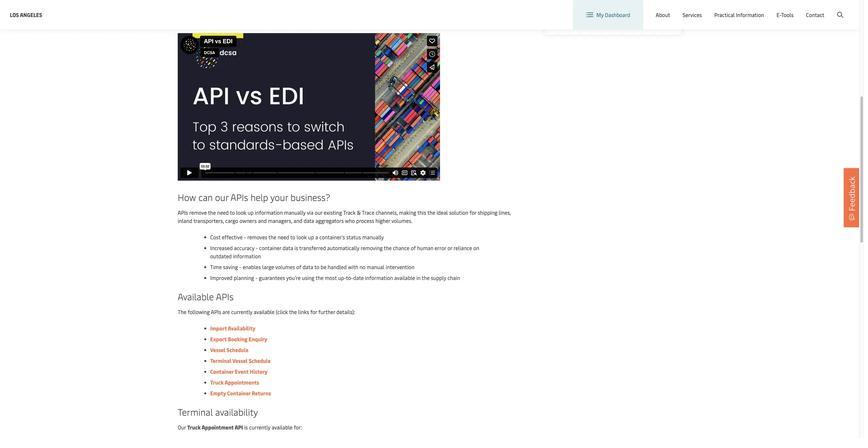 Task type: describe. For each thing, give the bounding box(es) containing it.
making
[[399, 209, 416, 216]]

1 and from the left
[[258, 217, 267, 224]]

help
[[251, 191, 268, 203]]

information inside increased accuracy - container data is transferred automatically removing the chance of human error or reliance on outdated information
[[233, 253, 261, 260]]

contact
[[806, 11, 825, 18]]

manually inside apis remove the need to look up information manually via our existing track & trace channels, making this the ideal solution for shipping lines, inland transporters, cargo owners and managers, and data aggregators who process higher volumes.
[[284, 209, 306, 216]]

my
[[597, 11, 604, 18]]

outdated
[[210, 253, 232, 260]]

process
[[356, 217, 374, 224]]

1 horizontal spatial look
[[297, 234, 307, 241]]

1 vertical spatial container
[[227, 390, 251, 397]]

time saving - enables large volumes of data to be handled with no manual intervention
[[210, 263, 414, 271]]

our
[[178, 424, 186, 431]]

global menu button
[[718, 0, 769, 20]]

availability
[[215, 406, 258, 418]]

cost effective - removes the need to look up a container's status manually
[[210, 234, 384, 241]]

intervention
[[386, 263, 414, 271]]

higher
[[376, 217, 390, 224]]

2 vertical spatial data
[[303, 263, 313, 271]]

returns
[[252, 390, 271, 397]]

increased
[[210, 244, 233, 252]]

about
[[656, 11, 670, 18]]

status
[[346, 234, 361, 241]]

0 horizontal spatial for
[[310, 308, 317, 316]]

1 vertical spatial up
[[308, 234, 314, 241]]

planning
[[234, 274, 254, 282]]

inland
[[178, 217, 192, 224]]

container
[[259, 244, 281, 252]]

1 horizontal spatial manually
[[362, 234, 384, 241]]

1 vertical spatial of
[[296, 263, 301, 271]]

services
[[683, 11, 702, 18]]

our truck appointment api is currently available for:
[[178, 424, 302, 431]]

look inside apis remove the need to look up information manually via our existing track & trace channels, making this the ideal solution for shipping lines, inland transporters, cargo owners and managers, and data aggregators who process higher volumes.
[[236, 209, 246, 216]]

for:
[[294, 424, 302, 431]]

&
[[357, 209, 361, 216]]

export booking enquiry
[[210, 336, 267, 343]]

transferred
[[299, 244, 326, 252]]

global menu
[[733, 6, 763, 13]]

api
[[235, 424, 243, 431]]

increased accuracy - container data is transferred automatically removing the chance of human error or reliance on outdated information
[[210, 244, 479, 260]]

truck appointments link
[[210, 379, 259, 386]]

large
[[262, 263, 274, 271]]

of inside increased accuracy - container data is transferred automatically removing the chance of human error or reliance on outdated information
[[411, 244, 416, 252]]

the following apis are currently available (click the links for further details):
[[178, 308, 355, 316]]

are
[[222, 308, 230, 316]]

removing
[[361, 244, 383, 252]]

about button
[[656, 0, 670, 30]]

need inside apis remove the need to look up information manually via our existing track & trace channels, making this the ideal solution for shipping lines, inland transporters, cargo owners and managers, and data aggregators who process higher volumes.
[[217, 209, 229, 216]]

0 horizontal spatial our
[[215, 191, 229, 203]]

removes
[[247, 234, 267, 241]]

tools
[[781, 11, 794, 18]]

1 horizontal spatial vessel
[[232, 357, 248, 364]]

lines,
[[499, 209, 511, 216]]

available
[[178, 290, 214, 303]]

0 vertical spatial container
[[210, 368, 234, 375]]

trace
[[362, 209, 374, 216]]

e-tools button
[[777, 0, 794, 30]]

chain
[[448, 274, 460, 282]]

guarantees
[[259, 274, 285, 282]]

1 horizontal spatial need
[[278, 234, 289, 241]]

apis left "are"
[[211, 308, 221, 316]]

1 vertical spatial currently
[[249, 424, 270, 431]]

improved
[[210, 274, 232, 282]]

our inside apis remove the need to look up information manually via our existing track & trace channels, making this the ideal solution for shipping lines, inland transporters, cargo owners and managers, and data aggregators who process higher volumes.
[[315, 209, 323, 216]]

a
[[315, 234, 318, 241]]

information inside apis remove the need to look up information manually via our existing track & trace channels, making this the ideal solution for shipping lines, inland transporters, cargo owners and managers, and data aggregators who process higher volumes.
[[255, 209, 283, 216]]

details):
[[337, 308, 355, 316]]

the up transporters,
[[208, 209, 216, 216]]

supply
[[431, 274, 446, 282]]

container event history
[[210, 368, 268, 375]]

0 horizontal spatial schedule
[[227, 346, 249, 354]]

chance
[[393, 244, 410, 252]]

volumes.
[[391, 217, 412, 224]]

cost
[[210, 234, 221, 241]]

availability
[[228, 325, 256, 332]]

(click
[[276, 308, 288, 316]]

switch location
[[675, 6, 712, 13]]

2 vertical spatial available
[[272, 424, 293, 431]]

0 horizontal spatial vessel
[[210, 346, 225, 354]]

terminal availability
[[178, 406, 258, 418]]

e-tools
[[777, 11, 794, 18]]

most
[[325, 274, 337, 282]]

1 horizontal spatial to
[[290, 234, 295, 241]]

time
[[210, 263, 222, 271]]

in
[[416, 274, 421, 282]]

the right "in"
[[422, 274, 430, 282]]

1 vertical spatial is
[[244, 424, 248, 431]]

apis left help
[[231, 191, 248, 203]]

apis inside apis remove the need to look up information manually via our existing track & trace channels, making this the ideal solution for shipping lines, inland transporters, cargo owners and managers, and data aggregators who process higher volumes.
[[178, 209, 188, 216]]

or
[[448, 244, 452, 252]]

using
[[302, 274, 315, 282]]

los angeles
[[10, 11, 42, 18]]

following
[[188, 308, 210, 316]]

container event history link
[[210, 368, 268, 375]]

contact button
[[806, 0, 825, 30]]

how
[[178, 191, 196, 203]]

business?
[[291, 191, 330, 203]]

volumes
[[275, 263, 295, 271]]

practical information button
[[714, 0, 764, 30]]

export booking enquiry link
[[210, 336, 267, 343]]

- for removes
[[244, 234, 246, 241]]

global
[[733, 6, 748, 13]]

owners
[[240, 217, 257, 224]]

automatically
[[327, 244, 359, 252]]

the left the links
[[289, 308, 297, 316]]



Task type: vqa. For each thing, say whether or not it's contained in the screenshot.
Vessel Schedule
yes



Task type: locate. For each thing, give the bounding box(es) containing it.
e-
[[777, 11, 781, 18]]

0 vertical spatial our
[[215, 191, 229, 203]]

terminal for terminal vessel schedule
[[210, 357, 231, 364]]

los
[[10, 11, 19, 18]]

terminal for terminal availability
[[178, 406, 213, 418]]

transporters,
[[193, 217, 224, 224]]

our right via at the top left of the page
[[315, 209, 323, 216]]

need down managers,
[[278, 234, 289, 241]]

the inside increased accuracy - container data is transferred automatically removing the chance of human error or reliance on outdated information
[[384, 244, 392, 252]]

of up the you're at the left of page
[[296, 263, 301, 271]]

feedback button
[[844, 168, 860, 227]]

available left for:
[[272, 424, 293, 431]]

- down enables
[[255, 274, 258, 282]]

export
[[210, 336, 227, 343]]

schedule up history
[[249, 357, 271, 364]]

menu
[[749, 6, 763, 13]]

you're
[[286, 274, 301, 282]]

data inside apis remove the need to look up information manually via our existing track & trace channels, making this the ideal solution for shipping lines, inland transporters, cargo owners and managers, and data aggregators who process higher volumes.
[[304, 217, 314, 224]]

terminal up our
[[178, 406, 213, 418]]

container down appointments
[[227, 390, 251, 397]]

booking
[[228, 336, 247, 343]]

date
[[353, 274, 364, 282]]

the right this
[[427, 209, 435, 216]]

look left a
[[297, 234, 307, 241]]

of
[[411, 244, 416, 252], [296, 263, 301, 271]]

data inside increased accuracy - container data is transferred automatically removing the chance of human error or reliance on outdated information
[[283, 244, 293, 252]]

terminal vessel schedule link
[[210, 357, 271, 364]]

0 horizontal spatial manually
[[284, 209, 306, 216]]

0 vertical spatial is
[[294, 244, 298, 252]]

my dashboard button
[[586, 0, 630, 30]]

terminal vessel schedule
[[210, 357, 271, 364]]

0 vertical spatial to
[[230, 209, 235, 216]]

information up managers,
[[255, 209, 283, 216]]

0 vertical spatial up
[[248, 209, 254, 216]]

- for enables
[[239, 263, 241, 271]]

be
[[321, 263, 326, 271]]

available apis
[[178, 290, 234, 303]]

event
[[235, 368, 249, 375]]

los angeles link
[[10, 11, 42, 19]]

0 horizontal spatial of
[[296, 263, 301, 271]]

apis up "are"
[[216, 290, 234, 303]]

terminal down vessel schedule
[[210, 357, 231, 364]]

1 horizontal spatial of
[[411, 244, 416, 252]]

to
[[230, 209, 235, 216], [290, 234, 295, 241], [314, 263, 319, 271]]

for inside apis remove the need to look up information manually via our existing track & trace channels, making this the ideal solution for shipping lines, inland transporters, cargo owners and managers, and data aggregators who process higher volumes.
[[470, 209, 476, 216]]

truck appointments
[[210, 379, 259, 386]]

0 horizontal spatial look
[[236, 209, 246, 216]]

dashboard
[[605, 11, 630, 18]]

1 vertical spatial schedule
[[249, 357, 271, 364]]

reliance
[[454, 244, 472, 252]]

2 vertical spatial to
[[314, 263, 319, 271]]

manually up removing
[[362, 234, 384, 241]]

- inside increased accuracy - container data is transferred automatically removing the chance of human error or reliance on outdated information
[[256, 244, 258, 252]]

0 vertical spatial need
[[217, 209, 229, 216]]

/
[[808, 6, 810, 13]]

ideal
[[437, 209, 448, 216]]

need up cargo
[[217, 209, 229, 216]]

information down manual
[[365, 274, 393, 282]]

account
[[827, 6, 847, 13]]

practical information
[[714, 11, 764, 18]]

up left a
[[308, 234, 314, 241]]

import availability
[[210, 325, 256, 332]]

0 vertical spatial terminal
[[210, 357, 231, 364]]

error
[[435, 244, 446, 252]]

to-
[[346, 274, 353, 282]]

vessel down export
[[210, 346, 225, 354]]

human
[[417, 244, 433, 252]]

remove
[[189, 209, 207, 216]]

handled
[[328, 263, 347, 271]]

data up using
[[303, 263, 313, 271]]

0 vertical spatial truck
[[210, 379, 224, 386]]

- up accuracy
[[244, 234, 246, 241]]

2 and from the left
[[294, 217, 302, 224]]

- right saving
[[239, 263, 241, 271]]

up up owners
[[248, 209, 254, 216]]

of left human
[[411, 244, 416, 252]]

0 vertical spatial look
[[236, 209, 246, 216]]

-
[[244, 234, 246, 241], [256, 244, 258, 252], [239, 263, 241, 271], [255, 274, 258, 282]]

1 vertical spatial available
[[254, 308, 275, 316]]

currently right "are"
[[231, 308, 252, 316]]

vessel schedule link
[[210, 346, 249, 354]]

- for container
[[256, 244, 258, 252]]

truck right our
[[187, 424, 201, 431]]

data down cost effective - removes the need to look up a container's status manually
[[283, 244, 293, 252]]

switch
[[675, 6, 690, 13]]

0 horizontal spatial is
[[244, 424, 248, 431]]

0 vertical spatial for
[[470, 209, 476, 216]]

- down removes
[[256, 244, 258, 252]]

is right api
[[244, 424, 248, 431]]

0 horizontal spatial truck
[[187, 424, 201, 431]]

container
[[210, 368, 234, 375], [227, 390, 251, 397]]

enables
[[243, 263, 261, 271]]

data down via at the top left of the page
[[304, 217, 314, 224]]

available
[[394, 274, 415, 282], [254, 308, 275, 316], [272, 424, 293, 431]]

0 vertical spatial of
[[411, 244, 416, 252]]

schedule down the booking
[[227, 346, 249, 354]]

currently right api
[[249, 424, 270, 431]]

manual
[[367, 263, 385, 271]]

1 vertical spatial truck
[[187, 424, 201, 431]]

is
[[294, 244, 298, 252], [244, 424, 248, 431]]

available left (click
[[254, 308, 275, 316]]

0 horizontal spatial and
[[258, 217, 267, 224]]

0 vertical spatial data
[[304, 217, 314, 224]]

2 vertical spatial information
[[365, 274, 393, 282]]

container up truck appointments link
[[210, 368, 234, 375]]

empty container returns link
[[210, 390, 271, 397]]

to down managers,
[[290, 234, 295, 241]]

truck
[[210, 379, 224, 386], [187, 424, 201, 431]]

- for guarantees
[[255, 274, 258, 282]]

1 horizontal spatial schedule
[[249, 357, 271, 364]]

no
[[360, 263, 366, 271]]

import
[[210, 325, 227, 332]]

channels,
[[376, 209, 398, 216]]

to left the be
[[314, 263, 319, 271]]

the up container on the left of the page
[[269, 234, 276, 241]]

1 vertical spatial vessel
[[232, 357, 248, 364]]

enquiry
[[249, 336, 267, 343]]

for right the solution
[[470, 209, 476, 216]]

0 horizontal spatial need
[[217, 209, 229, 216]]

services button
[[683, 0, 702, 30]]

1 vertical spatial terminal
[[178, 406, 213, 418]]

accuracy
[[234, 244, 254, 252]]

create
[[811, 6, 826, 13]]

1 vertical spatial information
[[233, 253, 261, 260]]

1 vertical spatial look
[[297, 234, 307, 241]]

aggregators
[[316, 217, 344, 224]]

feedback
[[846, 176, 857, 211]]

history
[[250, 368, 268, 375]]

1 vertical spatial manually
[[362, 234, 384, 241]]

look
[[236, 209, 246, 216], [297, 234, 307, 241]]

for right the links
[[310, 308, 317, 316]]

apis up the inland
[[178, 209, 188, 216]]

managers,
[[268, 217, 292, 224]]

1 vertical spatial our
[[315, 209, 323, 216]]

1 vertical spatial data
[[283, 244, 293, 252]]

and
[[258, 217, 267, 224], [294, 217, 302, 224]]

1 vertical spatial need
[[278, 234, 289, 241]]

who
[[345, 217, 355, 224]]

1 horizontal spatial and
[[294, 217, 302, 224]]

is inside increased accuracy - container data is transferred automatically removing the chance of human error or reliance on outdated information
[[294, 244, 298, 252]]

can
[[198, 191, 213, 203]]

manually left via at the top left of the page
[[284, 209, 306, 216]]

0 horizontal spatial up
[[248, 209, 254, 216]]

login / create account link
[[782, 0, 847, 19]]

1 vertical spatial for
[[310, 308, 317, 316]]

the
[[208, 209, 216, 216], [427, 209, 435, 216], [269, 234, 276, 241], [384, 244, 392, 252], [316, 274, 324, 282], [422, 274, 430, 282], [289, 308, 297, 316]]

your
[[270, 191, 288, 203]]

to inside apis remove the need to look up information manually via our existing track & trace channels, making this the ideal solution for shipping lines, inland transporters, cargo owners and managers, and data aggregators who process higher volumes.
[[230, 209, 235, 216]]

0 vertical spatial vessel
[[210, 346, 225, 354]]

1 horizontal spatial our
[[315, 209, 323, 216]]

to up cargo
[[230, 209, 235, 216]]

the left the chance
[[384, 244, 392, 252]]

is down cost effective - removes the need to look up a container's status manually
[[294, 244, 298, 252]]

0 horizontal spatial to
[[230, 209, 235, 216]]

the left 'most'
[[316, 274, 324, 282]]

this
[[418, 209, 426, 216]]

further
[[318, 308, 335, 316]]

truck up empty
[[210, 379, 224, 386]]

0 vertical spatial currently
[[231, 308, 252, 316]]

and right owners
[[258, 217, 267, 224]]

look up owners
[[236, 209, 246, 216]]

appointments
[[225, 379, 259, 386]]

0 vertical spatial manually
[[284, 209, 306, 216]]

links
[[298, 308, 309, 316]]

1 horizontal spatial for
[[470, 209, 476, 216]]

the
[[178, 308, 186, 316]]

and up cost effective - removes the need to look up a container's status manually
[[294, 217, 302, 224]]

1 horizontal spatial truck
[[210, 379, 224, 386]]

0 vertical spatial information
[[255, 209, 283, 216]]

our right can
[[215, 191, 229, 203]]

manually
[[284, 209, 306, 216], [362, 234, 384, 241]]

1 horizontal spatial up
[[308, 234, 314, 241]]

1 horizontal spatial is
[[294, 244, 298, 252]]

1 vertical spatial to
[[290, 234, 295, 241]]

vessel up container event history
[[232, 357, 248, 364]]

0 vertical spatial schedule
[[227, 346, 249, 354]]

information down accuracy
[[233, 253, 261, 260]]

container's
[[319, 234, 345, 241]]

2 horizontal spatial to
[[314, 263, 319, 271]]

terminal
[[210, 357, 231, 364], [178, 406, 213, 418]]

switch location button
[[664, 6, 712, 13]]

0 vertical spatial available
[[394, 274, 415, 282]]

apis remove the need to look up information manually via our existing track & trace channels, making this the ideal solution for shipping lines, inland transporters, cargo owners and managers, and data aggregators who process higher volumes.
[[178, 209, 511, 224]]

up inside apis remove the need to look up information manually via our existing track & trace channels, making this the ideal solution for shipping lines, inland transporters, cargo owners and managers, and data aggregators who process higher volumes.
[[248, 209, 254, 216]]

available down intervention
[[394, 274, 415, 282]]



